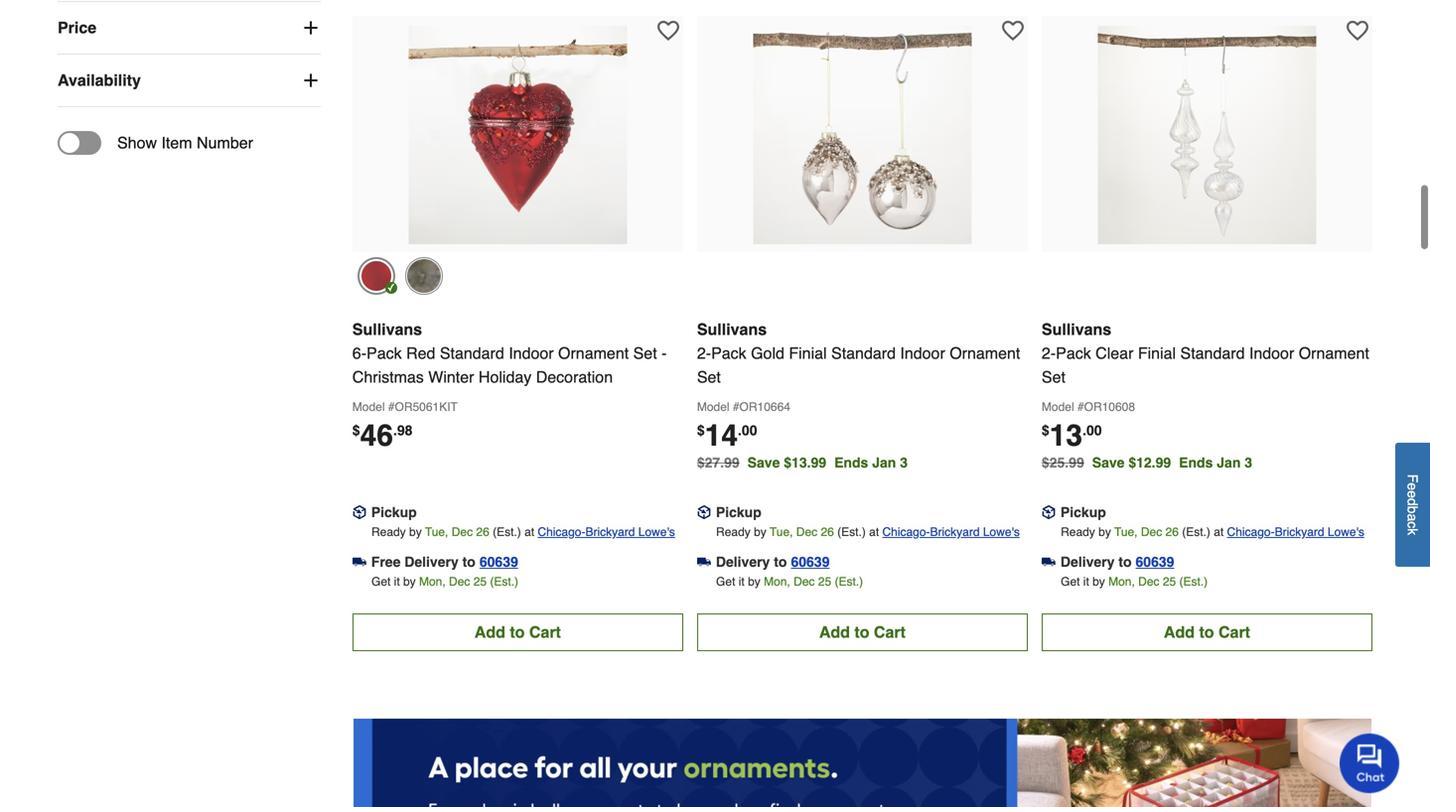 Task type: locate. For each thing, give the bounding box(es) containing it.
finial
[[789, 344, 827, 362], [1138, 344, 1176, 362]]

item
[[161, 134, 192, 152]]

tue, down the $27.99 save $13.99 ends jan 3
[[770, 525, 793, 539]]

# up the $ 13 .00
[[1077, 400, 1084, 414]]

3 indoor from the left
[[1249, 344, 1294, 362]]

3 it from the left
[[1083, 575, 1089, 589]]

ends jan 3 element right $12.99
[[1179, 455, 1260, 471]]

ends for 13
[[1179, 455, 1213, 471]]

0 horizontal spatial indoor
[[509, 344, 554, 362]]

0 horizontal spatial jan
[[872, 455, 896, 471]]

1 tue, from the left
[[425, 525, 448, 539]]

1 horizontal spatial 60639 button
[[791, 552, 830, 572]]

brickyard
[[585, 525, 635, 539], [930, 525, 980, 539], [1275, 525, 1324, 539]]

0 horizontal spatial $
[[352, 422, 360, 438]]

pack left gold
[[711, 344, 746, 362]]

2 horizontal spatial standard
[[1180, 344, 1245, 362]]

pack up christmas
[[366, 344, 402, 362]]

2 .00 from the left
[[1083, 422, 1102, 438]]

get it by mon, dec 25 (est.)
[[371, 575, 518, 589], [716, 575, 863, 589], [1061, 575, 1208, 589]]

ready by tue, dec 26 (est.) at chicago-brickyard lowe's for first chicago-brickyard lowe's button
[[371, 525, 675, 539]]

0 horizontal spatial add to cart button
[[352, 614, 683, 651]]

show
[[117, 134, 157, 152]]

1 horizontal spatial pickup
[[716, 504, 761, 520]]

2 horizontal spatial model
[[1042, 400, 1074, 414]]

1 horizontal spatial 25
[[818, 575, 831, 589]]

# up actual price $14.00 element
[[733, 400, 739, 414]]

$ up 'was price $25.99' "element"
[[1042, 422, 1049, 438]]

2 chicago- from the left
[[882, 525, 930, 539]]

1 25 from the left
[[473, 575, 487, 589]]

brickyard for 3rd chicago-brickyard lowe's button
[[1275, 525, 1324, 539]]

0 horizontal spatial chicago-
[[538, 525, 585, 539]]

2-
[[697, 344, 711, 362], [1042, 344, 1056, 362]]

2 brickyard from the left
[[930, 525, 980, 539]]

2 ready from the left
[[716, 525, 751, 539]]

3 truck filled image from the left
[[1042, 555, 1056, 569]]

delivery to 60639
[[716, 554, 830, 570], [1061, 554, 1174, 570]]

sullivans 2-pack clear finial standard indoor ornament set
[[1042, 320, 1369, 386]]

2 get from the left
[[716, 575, 735, 589]]

.00 inside the $ 13 .00
[[1083, 422, 1102, 438]]

2 horizontal spatial ready
[[1061, 525, 1095, 539]]

2 horizontal spatial add to cart button
[[1042, 614, 1372, 651]]

2 ready by tue, dec 26 (est.) at chicago-brickyard lowe's from the left
[[716, 525, 1020, 539]]

e
[[1405, 483, 1421, 491], [1405, 491, 1421, 498]]

0 horizontal spatial standard
[[440, 344, 504, 362]]

clear
[[1096, 344, 1134, 362]]

chat invite button image
[[1340, 733, 1400, 794]]

ready down $25.99
[[1061, 525, 1095, 539]]

f e e d b a c k
[[1405, 474, 1421, 535]]

1 2- from the left
[[697, 344, 711, 362]]

finial for gold
[[789, 344, 827, 362]]

2 horizontal spatial 26
[[1165, 525, 1179, 539]]

2 horizontal spatial get it by mon, dec 25 (est.)
[[1061, 575, 1208, 589]]

0 horizontal spatial ready
[[371, 525, 406, 539]]

1 60639 from the left
[[480, 554, 518, 570]]

ready by tue, dec 26 (est.) at chicago-brickyard lowe's down savings save $12.99 element
[[1061, 525, 1364, 539]]

pack inside sullivans 2-pack gold finial standard indoor ornament set
[[711, 344, 746, 362]]

sullivans 2-pack gold finial standard indoor ornament set
[[697, 320, 1020, 386]]

2 horizontal spatial pickup
[[1061, 504, 1106, 520]]

1 horizontal spatial model
[[697, 400, 729, 414]]

1 horizontal spatial ready
[[716, 525, 751, 539]]

tue,
[[425, 525, 448, 539], [770, 525, 793, 539], [1114, 525, 1138, 539]]

2 3 from the left
[[1245, 455, 1252, 471]]

2- for 2-pack clear finial standard indoor ornament set
[[1042, 344, 1056, 362]]

finial inside sullivans 2-pack gold finial standard indoor ornament set
[[789, 344, 827, 362]]

1 horizontal spatial chicago-brickyard lowe's button
[[882, 522, 1020, 542]]

from classic ball ornaments to keepsakes, find ornament boxes for safe storage once the season is over. image
[[353, 719, 1371, 807]]

model
[[352, 400, 385, 414], [697, 400, 729, 414], [1042, 400, 1074, 414]]

pickup for pickup image associated with 60639 button associated with 3rd chicago-brickyard lowe's button
[[1061, 504, 1106, 520]]

1 ready from the left
[[371, 525, 406, 539]]

1 pickup image from the left
[[697, 506, 711, 519]]

# for sullivans 6-pack red standard indoor ornament set - christmas winter holiday decoration
[[388, 400, 395, 414]]

standard right clear
[[1180, 344, 1245, 362]]

chicago- for first chicago-brickyard lowe's button
[[538, 525, 585, 539]]

pickup for 60639 button related to 2nd chicago-brickyard lowe's button from the left's pickup image
[[716, 504, 761, 520]]

2 2- from the left
[[1042, 344, 1056, 362]]

3 lowe's from the left
[[1328, 525, 1364, 539]]

e up the d
[[1405, 483, 1421, 491]]

0 horizontal spatial save
[[748, 455, 780, 471]]

ornament inside 'sullivans 2-pack clear finial standard indoor ornament set'
[[1299, 344, 1369, 362]]

sullivans for red
[[352, 320, 422, 339]]

to
[[462, 554, 476, 570], [774, 554, 787, 570], [1119, 554, 1132, 570], [510, 623, 525, 641], [854, 623, 869, 641], [1199, 623, 1214, 641]]

truck filled image
[[352, 555, 366, 569], [697, 555, 711, 569], [1042, 555, 1056, 569]]

set up model # or10608
[[1042, 368, 1066, 386]]

1 horizontal spatial delivery
[[716, 554, 770, 570]]

0 horizontal spatial 2-
[[697, 344, 711, 362]]

1 finial from the left
[[789, 344, 827, 362]]

sullivans up gold
[[697, 320, 767, 339]]

0 horizontal spatial 3
[[900, 455, 908, 471]]

1 lowe's from the left
[[638, 525, 675, 539]]

get
[[371, 575, 391, 589], [716, 575, 735, 589], [1061, 575, 1080, 589]]

finial inside 'sullivans 2-pack clear finial standard indoor ornament set'
[[1138, 344, 1176, 362]]

2 $ from the left
[[697, 422, 705, 438]]

ready down $27.99
[[716, 525, 751, 539]]

2- inside sullivans 2-pack gold finial standard indoor ornament set
[[697, 344, 711, 362]]

.00 down model # or10608
[[1083, 422, 1102, 438]]

ready for 60639 button associated with 3rd chicago-brickyard lowe's button
[[1061, 525, 1095, 539]]

add to cart button
[[352, 614, 683, 651], [697, 614, 1028, 651], [1042, 614, 1372, 651]]

2 # from the left
[[733, 400, 739, 414]]

0 horizontal spatial brickyard
[[585, 525, 635, 539]]

2 tue, from the left
[[770, 525, 793, 539]]

indoor
[[509, 344, 554, 362], [900, 344, 945, 362], [1249, 344, 1294, 362]]

1 horizontal spatial 2-
[[1042, 344, 1056, 362]]

2 horizontal spatial pack
[[1056, 344, 1091, 362]]

60639 button for 3rd chicago-brickyard lowe's button
[[1136, 552, 1174, 572]]

1 horizontal spatial ends jan 3 element
[[1179, 455, 1260, 471]]

sullivans inside 'sullivans 2-pack clear finial standard indoor ornament set'
[[1042, 320, 1111, 339]]

1 sullivans from the left
[[352, 320, 422, 339]]

1 horizontal spatial cart
[[874, 623, 906, 641]]

(est.)
[[493, 525, 521, 539], [837, 525, 866, 539], [1182, 525, 1210, 539], [490, 575, 518, 589], [835, 575, 863, 589], [1179, 575, 1208, 589]]

1 horizontal spatial 3
[[1245, 455, 1252, 471]]

0 horizontal spatial model
[[352, 400, 385, 414]]

ornament inside sullivans 6-pack red standard indoor ornament set - christmas winter holiday decoration
[[558, 344, 629, 362]]

0 horizontal spatial ends
[[834, 455, 868, 471]]

0 horizontal spatial .00
[[738, 422, 757, 438]]

sullivans inside sullivans 6-pack red standard indoor ornament set - christmas winter holiday decoration
[[352, 320, 422, 339]]

standard
[[440, 344, 504, 362], [831, 344, 896, 362], [1180, 344, 1245, 362]]

26 down savings save $13.99 element
[[821, 525, 834, 539]]

2 ends jan 3 element from the left
[[1179, 455, 1260, 471]]

3 add from the left
[[1164, 623, 1195, 641]]

2 60639 button from the left
[[791, 552, 830, 572]]

2 ornament from the left
[[950, 344, 1020, 362]]

2 horizontal spatial 60639
[[1136, 554, 1174, 570]]

jan
[[872, 455, 896, 471], [1217, 455, 1241, 471]]

ready by tue, dec 26 (est.) at chicago-brickyard lowe's
[[371, 525, 675, 539], [716, 525, 1020, 539], [1061, 525, 1364, 539]]

ready by tue, dec 26 (est.) at chicago-brickyard lowe's up free delivery to 60639
[[371, 525, 675, 539]]

1 horizontal spatial .00
[[1083, 422, 1102, 438]]

1 save from the left
[[748, 455, 780, 471]]

get it by mon, dec 25 (est.) for 60639 button for first chicago-brickyard lowe's button
[[371, 575, 518, 589]]

1 e from the top
[[1405, 483, 1421, 491]]

ends
[[834, 455, 868, 471], [1179, 455, 1213, 471]]

chicago-brickyard lowe's button
[[538, 522, 675, 542], [882, 522, 1020, 542], [1227, 522, 1364, 542]]

1 horizontal spatial finial
[[1138, 344, 1176, 362]]

cart
[[529, 623, 561, 641], [874, 623, 906, 641], [1219, 623, 1250, 641]]

f e e d b a c k button
[[1395, 443, 1430, 567]]

show item number
[[117, 134, 253, 152]]

k
[[1405, 528, 1421, 535]]

ornament inside sullivans 2-pack gold finial standard indoor ornament set
[[950, 344, 1020, 362]]

1 ends jan 3 element from the left
[[834, 455, 916, 471]]

26
[[476, 525, 489, 539], [821, 525, 834, 539], [1165, 525, 1179, 539]]

0 horizontal spatial 26
[[476, 525, 489, 539]]

finial right clear
[[1138, 344, 1176, 362]]

ends for 14
[[834, 455, 868, 471]]

chicago-
[[538, 525, 585, 539], [882, 525, 930, 539], [1227, 525, 1275, 539]]

1 horizontal spatial 60639
[[791, 554, 830, 570]]

standard up winter
[[440, 344, 504, 362]]

2 horizontal spatial set
[[1042, 368, 1066, 386]]

$27.99 save $13.99 ends jan 3
[[697, 455, 908, 471]]

0 horizontal spatial cart
[[529, 623, 561, 641]]

$ inside $ 46 .98
[[352, 422, 360, 438]]

60639 button
[[480, 552, 518, 572], [791, 552, 830, 572], [1136, 552, 1174, 572]]

by
[[409, 525, 422, 539], [754, 525, 766, 539], [1099, 525, 1111, 539], [403, 575, 416, 589], [748, 575, 760, 589], [1093, 575, 1105, 589]]

0 horizontal spatial mon,
[[419, 575, 446, 589]]

0 horizontal spatial truck filled image
[[352, 555, 366, 569]]

set inside sullivans 2-pack gold finial standard indoor ornament set
[[697, 368, 721, 386]]

3 60639 button from the left
[[1136, 552, 1174, 572]]

red
[[406, 344, 435, 362]]

sullivans inside sullivans 2-pack gold finial standard indoor ornament set
[[697, 320, 767, 339]]

1 horizontal spatial $
[[697, 422, 705, 438]]

26 up free delivery to 60639
[[476, 525, 489, 539]]

0 horizontal spatial lowe's
[[638, 525, 675, 539]]

model # or10664
[[697, 400, 790, 414]]

2 sullivans from the left
[[697, 320, 767, 339]]

2 add to cart button from the left
[[697, 614, 1028, 651]]

$ 14 .00
[[697, 418, 757, 453]]

1 pack from the left
[[366, 344, 402, 362]]

ends right $12.99
[[1179, 455, 1213, 471]]

2 horizontal spatial delivery
[[1061, 554, 1115, 570]]

savings save $12.99 element
[[1092, 455, 1260, 471]]

1 horizontal spatial delivery to 60639
[[1061, 554, 1174, 570]]

save left '$13.99'
[[748, 455, 780, 471]]

1 horizontal spatial ends
[[1179, 455, 1213, 471]]

0 horizontal spatial set
[[633, 344, 657, 362]]

25
[[473, 575, 487, 589], [818, 575, 831, 589], [1163, 575, 1176, 589]]

f
[[1405, 474, 1421, 483]]

mon,
[[419, 575, 446, 589], [764, 575, 790, 589], [1108, 575, 1135, 589]]

it for 60639 button related to 2nd chicago-brickyard lowe's button from the left
[[739, 575, 745, 589]]

was price $25.99 element
[[1042, 450, 1092, 471]]

pickup
[[371, 504, 417, 520], [716, 504, 761, 520], [1061, 504, 1106, 520]]

e up b
[[1405, 491, 1421, 498]]

13
[[1049, 418, 1083, 453]]

.00
[[738, 422, 757, 438], [1083, 422, 1102, 438]]

2 horizontal spatial truck filled image
[[1042, 555, 1056, 569]]

ends jan 3 element for 14
[[834, 455, 916, 471]]

1 horizontal spatial pack
[[711, 344, 746, 362]]

1 horizontal spatial #
[[733, 400, 739, 414]]

.00 down model # or10664
[[738, 422, 757, 438]]

2 horizontal spatial 25
[[1163, 575, 1176, 589]]

or10608
[[1084, 400, 1135, 414]]

0 horizontal spatial add
[[474, 623, 505, 641]]

3 ready by tue, dec 26 (est.) at chicago-brickyard lowe's from the left
[[1061, 525, 1364, 539]]

2 standard from the left
[[831, 344, 896, 362]]

lowe's
[[638, 525, 675, 539], [983, 525, 1020, 539], [1328, 525, 1364, 539]]

#
[[388, 400, 395, 414], [733, 400, 739, 414], [1077, 400, 1084, 414]]

1 ends from the left
[[834, 455, 868, 471]]

1 horizontal spatial truck filled image
[[697, 555, 711, 569]]

2 delivery from the left
[[716, 554, 770, 570]]

2 add to cart from the left
[[819, 623, 906, 641]]

.98
[[393, 422, 413, 438]]

2 at from the left
[[869, 525, 879, 539]]

tue, up free delivery to 60639
[[425, 525, 448, 539]]

3 brickyard from the left
[[1275, 525, 1324, 539]]

ready by tue, dec 26 (est.) at chicago-brickyard lowe's down savings save $13.99 element
[[716, 525, 1020, 539]]

$ for 46
[[352, 422, 360, 438]]

indoor inside sullivans 2-pack gold finial standard indoor ornament set
[[900, 344, 945, 362]]

1 .00 from the left
[[738, 422, 757, 438]]

0 horizontal spatial ready by tue, dec 26 (est.) at chicago-brickyard lowe's
[[371, 525, 675, 539]]

pickup image
[[697, 506, 711, 519], [1042, 506, 1056, 519]]

3 $ from the left
[[1042, 422, 1049, 438]]

$13.99
[[784, 455, 826, 471]]

2 truck filled image from the left
[[697, 555, 711, 569]]

1 60639 button from the left
[[480, 552, 518, 572]]

ends jan 3 element right '$13.99'
[[834, 455, 916, 471]]

2 25 from the left
[[818, 575, 831, 589]]

1 horizontal spatial chicago-
[[882, 525, 930, 539]]

get it by mon, dec 25 (est.) for 60639 button associated with 3rd chicago-brickyard lowe's button
[[1061, 575, 1208, 589]]

indoor inside sullivans 6-pack red standard indoor ornament set - christmas winter holiday decoration
[[509, 344, 554, 362]]

show item number element
[[58, 131, 253, 155]]

0 horizontal spatial at
[[524, 525, 534, 539]]

1 horizontal spatial add to cart button
[[697, 614, 1028, 651]]

save for 13
[[1092, 455, 1125, 471]]

3 chicago- from the left
[[1227, 525, 1275, 539]]

# up .98
[[388, 400, 395, 414]]

0 horizontal spatial delivery
[[404, 554, 459, 570]]

2 horizontal spatial cart
[[1219, 623, 1250, 641]]

0 horizontal spatial heart outline image
[[657, 20, 679, 42]]

red, silver image
[[357, 257, 395, 295]]

3 pack from the left
[[1056, 344, 1091, 362]]

.00 inside $ 14 .00
[[738, 422, 757, 438]]

ends right '$13.99'
[[834, 455, 868, 471]]

pickup down $25.99
[[1061, 504, 1106, 520]]

3 ready from the left
[[1061, 525, 1095, 539]]

2 it from the left
[[739, 575, 745, 589]]

2 save from the left
[[1092, 455, 1125, 471]]

2 horizontal spatial tue,
[[1114, 525, 1138, 539]]

2 pickup from the left
[[716, 504, 761, 520]]

2 horizontal spatial add
[[1164, 623, 1195, 641]]

pickup image down $27.99
[[697, 506, 711, 519]]

price
[[58, 18, 96, 37]]

0 horizontal spatial pack
[[366, 344, 402, 362]]

0 horizontal spatial tue,
[[425, 525, 448, 539]]

0 horizontal spatial get it by mon, dec 25 (est.)
[[371, 575, 518, 589]]

it
[[394, 575, 400, 589], [739, 575, 745, 589], [1083, 575, 1089, 589]]

1 # from the left
[[388, 400, 395, 414]]

jan right '$13.99'
[[872, 455, 896, 471]]

pickup right pickup icon
[[371, 504, 417, 520]]

1 it from the left
[[394, 575, 400, 589]]

0 horizontal spatial pickup
[[371, 504, 417, 520]]

holiday
[[479, 368, 532, 386]]

set inside sullivans 6-pack red standard indoor ornament set - christmas winter holiday decoration
[[633, 344, 657, 362]]

2 horizontal spatial 60639 button
[[1136, 552, 1174, 572]]

2 add from the left
[[819, 623, 850, 641]]

1 horizontal spatial indoor
[[900, 344, 945, 362]]

1 horizontal spatial get
[[716, 575, 735, 589]]

pack
[[366, 344, 402, 362], [711, 344, 746, 362], [1056, 344, 1091, 362]]

1 horizontal spatial set
[[697, 368, 721, 386]]

pack left clear
[[1056, 344, 1091, 362]]

26 down savings save $12.99 element
[[1165, 525, 1179, 539]]

set up model # or10664
[[697, 368, 721, 386]]

lowe's for 2nd chicago-brickyard lowe's button from the left
[[983, 525, 1020, 539]]

60639
[[480, 554, 518, 570], [791, 554, 830, 570], [1136, 554, 1174, 570]]

$ inside the $ 13 .00
[[1042, 422, 1049, 438]]

2 pack from the left
[[711, 344, 746, 362]]

pickup down $27.99
[[716, 504, 761, 520]]

3 right $12.99
[[1245, 455, 1252, 471]]

0 horizontal spatial 60639 button
[[480, 552, 518, 572]]

1 horizontal spatial mon,
[[764, 575, 790, 589]]

gold, silver image
[[405, 257, 443, 295]]

3 add to cart from the left
[[1164, 623, 1250, 641]]

1 3 from the left
[[900, 455, 908, 471]]

0 horizontal spatial pickup image
[[697, 506, 711, 519]]

2 horizontal spatial get
[[1061, 575, 1080, 589]]

1 pickup from the left
[[371, 504, 417, 520]]

1 truck filled image from the left
[[352, 555, 366, 569]]

heart outline image
[[657, 20, 679, 42], [1347, 20, 1368, 42]]

0 horizontal spatial it
[[394, 575, 400, 589]]

get for pickup image associated with 60639 button associated with 3rd chicago-brickyard lowe's button
[[1061, 575, 1080, 589]]

1 horizontal spatial ornament
[[950, 344, 1020, 362]]

3 60639 from the left
[[1136, 554, 1174, 570]]

2 jan from the left
[[1217, 455, 1241, 471]]

tue, down $25.99 save $12.99 ends jan 3
[[1114, 525, 1138, 539]]

add to cart
[[474, 623, 561, 641], [819, 623, 906, 641], [1164, 623, 1250, 641]]

1 brickyard from the left
[[585, 525, 635, 539]]

2 horizontal spatial add to cart
[[1164, 623, 1250, 641]]

$ left .98
[[352, 422, 360, 438]]

jan right $12.99
[[1217, 455, 1241, 471]]

ready up free at the bottom left of the page
[[371, 525, 406, 539]]

2- inside 'sullivans 2-pack clear finial standard indoor ornament set'
[[1042, 344, 1056, 362]]

pickup for pickup icon
[[371, 504, 417, 520]]

1 horizontal spatial lowe's
[[983, 525, 1020, 539]]

model up 14
[[697, 400, 729, 414]]

2- left clear
[[1042, 344, 1056, 362]]

1 horizontal spatial add
[[819, 623, 850, 641]]

set inside 'sullivans 2-pack clear finial standard indoor ornament set'
[[1042, 368, 1066, 386]]

0 horizontal spatial add to cart
[[474, 623, 561, 641]]

free delivery to 60639
[[371, 554, 518, 570]]

sullivans up 6-
[[352, 320, 422, 339]]

add for third add to cart button from the right
[[474, 623, 505, 641]]

0 horizontal spatial #
[[388, 400, 395, 414]]

sullivans 2-pack gold finial standard indoor ornament set image
[[753, 26, 972, 244]]

finial right gold
[[789, 344, 827, 362]]

standard inside sullivans 2-pack gold finial standard indoor ornament set
[[831, 344, 896, 362]]

sullivans up clear
[[1042, 320, 1111, 339]]

indoor inside 'sullivans 2-pack clear finial standard indoor ornament set'
[[1249, 344, 1294, 362]]

standard inside 'sullivans 2-pack clear finial standard indoor ornament set'
[[1180, 344, 1245, 362]]

1 horizontal spatial sullivans
[[697, 320, 767, 339]]

delivery
[[404, 554, 459, 570], [716, 554, 770, 570], [1061, 554, 1115, 570]]

0 horizontal spatial chicago-brickyard lowe's button
[[538, 522, 675, 542]]

3 right '$13.99'
[[900, 455, 908, 471]]

add
[[474, 623, 505, 641], [819, 623, 850, 641], [1164, 623, 1195, 641]]

2 get it by mon, dec 25 (est.) from the left
[[716, 575, 863, 589]]

1 mon, from the left
[[419, 575, 446, 589]]

3 pickup from the left
[[1061, 504, 1106, 520]]

1 chicago- from the left
[[538, 525, 585, 539]]

3 standard from the left
[[1180, 344, 1245, 362]]

set left '-'
[[633, 344, 657, 362]]

ends jan 3 element
[[834, 455, 916, 471], [1179, 455, 1260, 471]]

3
[[900, 455, 908, 471], [1245, 455, 1252, 471]]

ready
[[371, 525, 406, 539], [716, 525, 751, 539], [1061, 525, 1095, 539]]

1 horizontal spatial at
[[869, 525, 879, 539]]

pickup image down $25.99
[[1042, 506, 1056, 519]]

1 horizontal spatial pickup image
[[1042, 506, 1056, 519]]

model up 46
[[352, 400, 385, 414]]

1 get from the left
[[371, 575, 391, 589]]

ornament
[[558, 344, 629, 362], [950, 344, 1020, 362], [1299, 344, 1369, 362]]

1 jan from the left
[[872, 455, 896, 471]]

2- right '-'
[[697, 344, 711, 362]]

2 horizontal spatial chicago-
[[1227, 525, 1275, 539]]

save left $12.99
[[1092, 455, 1125, 471]]

indoor for 2-pack gold finial standard indoor ornament set
[[900, 344, 945, 362]]

pack inside 'sullivans 2-pack clear finial standard indoor ornament set'
[[1056, 344, 1091, 362]]

3 add to cart button from the left
[[1042, 614, 1372, 651]]

3 get from the left
[[1061, 575, 1080, 589]]

2 60639 from the left
[[791, 554, 830, 570]]

1 add to cart from the left
[[474, 623, 561, 641]]

pickup image for 60639 button associated with 3rd chicago-brickyard lowe's button
[[1042, 506, 1056, 519]]

dec
[[452, 525, 473, 539], [796, 525, 817, 539], [1141, 525, 1162, 539], [449, 575, 470, 589], [794, 575, 815, 589], [1138, 575, 1159, 589]]

was price $27.99 element
[[697, 450, 748, 471]]

3 get it by mon, dec 25 (est.) from the left
[[1061, 575, 1208, 589]]

at
[[524, 525, 534, 539], [869, 525, 879, 539], [1214, 525, 1224, 539]]

$
[[352, 422, 360, 438], [697, 422, 705, 438], [1042, 422, 1049, 438]]

2 horizontal spatial chicago-brickyard lowe's button
[[1227, 522, 1364, 542]]

add for third add to cart button from left
[[1164, 623, 1195, 641]]

1 horizontal spatial heart outline image
[[1347, 20, 1368, 42]]

1 horizontal spatial jan
[[1217, 455, 1241, 471]]

2 horizontal spatial mon,
[[1108, 575, 1135, 589]]

2 ends from the left
[[1179, 455, 1213, 471]]

1 horizontal spatial brickyard
[[930, 525, 980, 539]]

plus image
[[301, 18, 321, 38]]

2 horizontal spatial sullivans
[[1042, 320, 1111, 339]]

2 horizontal spatial $
[[1042, 422, 1049, 438]]

$ up was price $27.99 element
[[697, 422, 705, 438]]

1 add from the left
[[474, 623, 505, 641]]

model for 2-pack clear finial standard indoor ornament set
[[1042, 400, 1074, 414]]

pack inside sullivans 6-pack red standard indoor ornament set - christmas winter holiday decoration
[[366, 344, 402, 362]]

get for 60639 button related to 2nd chicago-brickyard lowe's button from the left's pickup image
[[716, 575, 735, 589]]

standard right gold
[[831, 344, 896, 362]]

1 horizontal spatial it
[[739, 575, 745, 589]]

model up 13
[[1042, 400, 1074, 414]]

set
[[633, 344, 657, 362], [697, 368, 721, 386], [1042, 368, 1066, 386]]

0 horizontal spatial finial
[[789, 344, 827, 362]]

1 standard from the left
[[440, 344, 504, 362]]

save
[[748, 455, 780, 471], [1092, 455, 1125, 471]]

sullivans for clear
[[1042, 320, 1111, 339]]

or10664
[[739, 400, 790, 414]]

$ inside $ 14 .00
[[697, 422, 705, 438]]

chicago- for 3rd chicago-brickyard lowe's button
[[1227, 525, 1275, 539]]

0 horizontal spatial 60639
[[480, 554, 518, 570]]

-
[[661, 344, 667, 362]]

ready by tue, dec 26 (est.) at chicago-brickyard lowe's for 3rd chicago-brickyard lowe's button
[[1061, 525, 1364, 539]]

1 horizontal spatial 26
[[821, 525, 834, 539]]

sullivans
[[352, 320, 422, 339], [697, 320, 767, 339], [1042, 320, 1111, 339]]

standard for 2-pack gold finial standard indoor ornament set
[[831, 344, 896, 362]]

ready by tue, dec 26 (est.) at chicago-brickyard lowe's for 2nd chicago-brickyard lowe's button from the left
[[716, 525, 1020, 539]]

2 lowe's from the left
[[983, 525, 1020, 539]]

0 horizontal spatial 25
[[473, 575, 487, 589]]

1 model from the left
[[352, 400, 385, 414]]

1 26 from the left
[[476, 525, 489, 539]]

1 horizontal spatial save
[[1092, 455, 1125, 471]]

sullivans for gold
[[697, 320, 767, 339]]

model # or10608
[[1042, 400, 1135, 414]]

# for sullivans 2-pack gold finial standard indoor ornament set
[[733, 400, 739, 414]]

2 model from the left
[[697, 400, 729, 414]]



Task type: describe. For each thing, give the bounding box(es) containing it.
truck filled image for 60639 button related to 2nd chicago-brickyard lowe's button from the left's pickup image
[[697, 555, 711, 569]]

3 for 13
[[1245, 455, 1252, 471]]

jan for 14
[[872, 455, 896, 471]]

pickup image
[[352, 506, 366, 519]]

2 heart outline image from the left
[[1347, 20, 1368, 42]]

pack for gold
[[711, 344, 746, 362]]

get it by mon, dec 25 (est.) for 60639 button related to 2nd chicago-brickyard lowe's button from the left
[[716, 575, 863, 589]]

3 cart from the left
[[1219, 623, 1250, 641]]

winter
[[428, 368, 474, 386]]

3 delivery from the left
[[1061, 554, 1115, 570]]

1 cart from the left
[[529, 623, 561, 641]]

actual price $46.98 element
[[352, 418, 413, 453]]

sullivans 6-pack red standard indoor ornament set - christmas winter holiday decoration image
[[409, 26, 627, 244]]

standard inside sullivans 6-pack red standard indoor ornament set - christmas winter holiday decoration
[[440, 344, 504, 362]]

60639 button for 2nd chicago-brickyard lowe's button from the left
[[791, 552, 830, 572]]

availability
[[58, 71, 141, 89]]

$27.99
[[697, 455, 740, 471]]

$12.99
[[1129, 455, 1171, 471]]

1 heart outline image from the left
[[657, 20, 679, 42]]

jan for 13
[[1217, 455, 1241, 471]]

$ for 13
[[1042, 422, 1049, 438]]

3 tue, from the left
[[1114, 525, 1138, 539]]

get for pickup icon
[[371, 575, 391, 589]]

or5061kit
[[395, 400, 458, 414]]

set for 2-pack clear finial standard indoor ornament set
[[1042, 368, 1066, 386]]

14
[[705, 418, 738, 453]]

lowe's for first chicago-brickyard lowe's button
[[638, 525, 675, 539]]

$ 46 .98
[[352, 418, 413, 453]]

1 at from the left
[[524, 525, 534, 539]]

3 25 from the left
[[1163, 575, 1176, 589]]

2 cart from the left
[[874, 623, 906, 641]]

2 mon, from the left
[[764, 575, 790, 589]]

sullivans 2-pack clear finial standard indoor ornament set image
[[1098, 26, 1316, 244]]

availability button
[[58, 55, 321, 106]]

.00 for 14
[[738, 422, 757, 438]]

gold
[[751, 344, 784, 362]]

savings save $13.99 element
[[748, 455, 916, 471]]

price button
[[58, 2, 321, 54]]

pack for red
[[366, 344, 402, 362]]

ornament for 2-pack clear finial standard indoor ornament set
[[1299, 344, 1369, 362]]

$ for 14
[[697, 422, 705, 438]]

$ 13 .00
[[1042, 418, 1102, 453]]

.00 for 13
[[1083, 422, 1102, 438]]

model for 2-pack gold finial standard indoor ornament set
[[697, 400, 729, 414]]

1 chicago-brickyard lowe's button from the left
[[538, 522, 675, 542]]

3 mon, from the left
[[1108, 575, 1135, 589]]

b
[[1405, 506, 1421, 514]]

ends jan 3 element for 13
[[1179, 455, 1260, 471]]

add to cart for third add to cart button from left
[[1164, 623, 1250, 641]]

1 add to cart button from the left
[[352, 614, 683, 651]]

add to cart for second add to cart button from the right
[[819, 623, 906, 641]]

3 chicago-brickyard lowe's button from the left
[[1227, 522, 1364, 542]]

chicago- for 2nd chicago-brickyard lowe's button from the left
[[882, 525, 930, 539]]

2 chicago-brickyard lowe's button from the left
[[882, 522, 1020, 542]]

$25.99
[[1042, 455, 1084, 471]]

truck filled image for pickup icon
[[352, 555, 366, 569]]

2 26 from the left
[[821, 525, 834, 539]]

add to cart for third add to cart button from the right
[[474, 623, 561, 641]]

3 at from the left
[[1214, 525, 1224, 539]]

brickyard for 2nd chicago-brickyard lowe's button from the left
[[930, 525, 980, 539]]

model # or5061kit
[[352, 400, 458, 414]]

heart outline image
[[1002, 20, 1024, 42]]

model for 6-pack red standard indoor ornament set - christmas winter holiday decoration
[[352, 400, 385, 414]]

lowe's for 3rd chicago-brickyard lowe's button
[[1328, 525, 1364, 539]]

3 for 14
[[900, 455, 908, 471]]

it for 60639 button associated with 3rd chicago-brickyard lowe's button
[[1083, 575, 1089, 589]]

it for 60639 button for first chicago-brickyard lowe's button
[[394, 575, 400, 589]]

finial for clear
[[1138, 344, 1176, 362]]

pack for clear
[[1056, 344, 1091, 362]]

standard for 2-pack clear finial standard indoor ornament set
[[1180, 344, 1245, 362]]

c
[[1405, 521, 1421, 528]]

a
[[1405, 514, 1421, 521]]

6-
[[352, 344, 366, 362]]

60639 button for first chicago-brickyard lowe's button
[[480, 552, 518, 572]]

1 delivery to 60639 from the left
[[716, 554, 830, 570]]

pickup image for 60639 button related to 2nd chicago-brickyard lowe's button from the left
[[697, 506, 711, 519]]

1 delivery from the left
[[404, 554, 459, 570]]

# for sullivans 2-pack clear finial standard indoor ornament set
[[1077, 400, 1084, 414]]

actual price $14.00 element
[[697, 418, 757, 453]]

indoor for 2-pack clear finial standard indoor ornament set
[[1249, 344, 1294, 362]]

$25.99 save $12.99 ends jan 3
[[1042, 455, 1252, 471]]

46
[[360, 418, 393, 453]]

truck filled image for pickup image associated with 60639 button associated with 3rd chicago-brickyard lowe's button
[[1042, 555, 1056, 569]]

ornament for 2-pack gold finial standard indoor ornament set
[[950, 344, 1020, 362]]

brickyard for first chicago-brickyard lowe's button
[[585, 525, 635, 539]]

christmas
[[352, 368, 424, 386]]

ready for 60639 button for first chicago-brickyard lowe's button
[[371, 525, 406, 539]]

2- for 2-pack gold finial standard indoor ornament set
[[697, 344, 711, 362]]

sullivans 6-pack red standard indoor ornament set - christmas winter holiday decoration
[[352, 320, 667, 386]]

number
[[197, 134, 253, 152]]

decoration
[[536, 368, 613, 386]]

d
[[1405, 498, 1421, 506]]

actual price $13.00 element
[[1042, 418, 1102, 453]]

2 delivery to 60639 from the left
[[1061, 554, 1174, 570]]

set for 2-pack gold finial standard indoor ornament set
[[697, 368, 721, 386]]

add for second add to cart button from the right
[[819, 623, 850, 641]]

3 26 from the left
[[1165, 525, 1179, 539]]

plus image
[[301, 71, 321, 90]]

free
[[371, 554, 401, 570]]

save for 14
[[748, 455, 780, 471]]

2 e from the top
[[1405, 491, 1421, 498]]

ready for 60639 button related to 2nd chicago-brickyard lowe's button from the left
[[716, 525, 751, 539]]



Task type: vqa. For each thing, say whether or not it's contained in the screenshot.
second "MODEL" from left
yes



